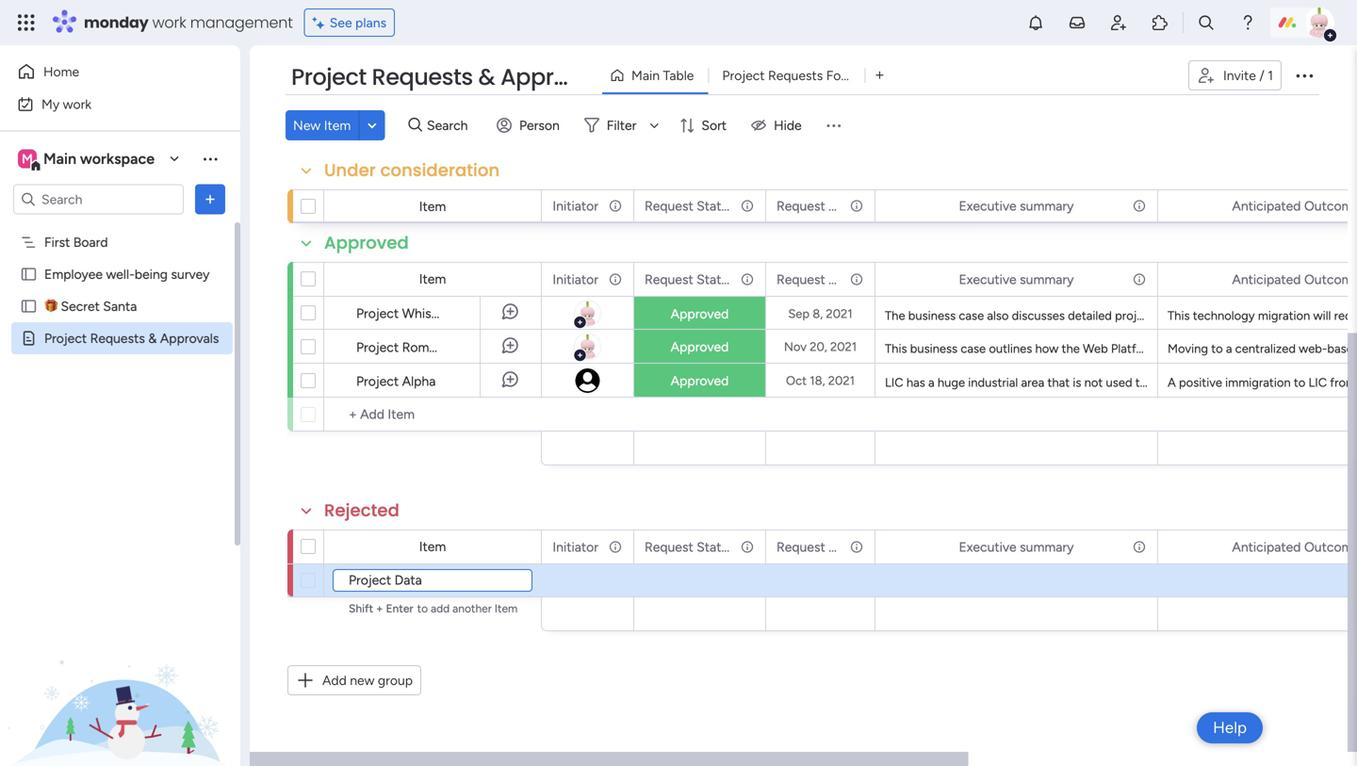 Task type: locate. For each thing, give the bounding box(es) containing it.
0 vertical spatial this
[[1168, 308, 1191, 323]]

approvals inside project requests & approvals field
[[501, 61, 612, 93]]

outcome for approved
[[1305, 272, 1358, 288]]

a for huge
[[929, 375, 935, 390]]

0 vertical spatial request date field
[[772, 196, 857, 216]]

nov
[[784, 339, 807, 355]]

executive for approved
[[959, 272, 1017, 288]]

0 vertical spatial main
[[632, 67, 660, 83]]

well-
[[106, 266, 135, 282]]

status for approved
[[697, 272, 735, 288]]

1 vertical spatial anticipated
[[1233, 272, 1302, 288]]

executive
[[959, 198, 1017, 214], [959, 272, 1017, 288], [959, 539, 1017, 555]]

3 summary from the top
[[1020, 539, 1075, 555]]

3 request status field from the top
[[640, 537, 736, 558]]

case for also
[[959, 308, 985, 323]]

1 executive summary from the top
[[959, 198, 1075, 214]]

1 horizontal spatial the
[[1173, 375, 1193, 390]]

3 initiator from the top
[[553, 539, 599, 555]]

project alpha
[[356, 373, 436, 389]]

to down web-
[[1295, 375, 1306, 390]]

1 initiator from the top
[[553, 198, 599, 214]]

0 vertical spatial status
[[697, 198, 735, 214]]

case left also
[[959, 308, 985, 323]]

requests inside 'list box'
[[90, 331, 145, 347]]

to
[[1212, 341, 1224, 356], [1234, 375, 1246, 390], [1295, 375, 1306, 390]]

2 vertical spatial initiator field
[[548, 537, 604, 558]]

2 vertical spatial request date field
[[772, 537, 857, 558]]

request status field for approved
[[640, 269, 736, 290]]

1 vertical spatial anticipated outcome field
[[1228, 269, 1358, 290]]

1 outcome from the top
[[1305, 198, 1358, 214]]

project
[[291, 61, 367, 93], [723, 67, 765, 83], [356, 306, 399, 322], [44, 331, 87, 347], [356, 339, 399, 356], [1192, 341, 1232, 356], [356, 373, 399, 389]]

1 vertical spatial request status field
[[640, 269, 736, 290]]

1 vertical spatial work
[[63, 96, 92, 112]]

will left the redu
[[1314, 308, 1332, 323]]

nov 20, 2021
[[784, 339, 857, 355]]

Search field
[[422, 112, 479, 139]]

this for whiskey
[[1168, 308, 1191, 323]]

2 vertical spatial request status
[[645, 539, 735, 555]]

2 anticipated outcome from the top
[[1233, 272, 1358, 288]]

0 vertical spatial outcome
[[1305, 198, 1358, 214]]

project up new item button
[[291, 61, 367, 93]]

approvals up the person
[[501, 61, 612, 93]]

1 executive summary field from the top
[[955, 196, 1079, 216]]

3 request date from the top
[[777, 539, 857, 555]]

1 vertical spatial request date
[[777, 272, 857, 288]]

1 horizontal spatial project requests & approvals
[[291, 61, 612, 93]]

0 horizontal spatial a
[[929, 375, 935, 390]]

new item button
[[286, 110, 359, 141]]

employee
[[44, 266, 103, 282]]

request
[[645, 198, 694, 214], [777, 198, 826, 214], [645, 272, 694, 288], [777, 272, 826, 288], [645, 539, 694, 555], [777, 539, 826, 555]]

anticipated outcome
[[1233, 198, 1358, 214], [1233, 272, 1358, 288], [1233, 539, 1358, 555]]

requests down santa on the top of the page
[[90, 331, 145, 347]]

current
[[1301, 341, 1341, 356]]

2 status from the top
[[697, 272, 735, 288]]

anticipated outcome field for rejected
[[1228, 537, 1358, 558]]

is right plan
[[1223, 375, 1231, 390]]

first
[[44, 234, 70, 250]]

0 horizontal spatial the
[[885, 308, 906, 323]]

how
[[1036, 341, 1059, 356]]

0 horizontal spatial the
[[1062, 341, 1080, 356]]

1 vertical spatial status
[[697, 272, 735, 288]]

initiator
[[553, 198, 599, 214], [553, 272, 599, 288], [553, 539, 599, 555]]

2 vertical spatial executive summary field
[[955, 537, 1079, 558]]

work for monday
[[152, 12, 186, 33]]

initiator field for approved
[[548, 269, 604, 290]]

main inside 'workspace selection' element
[[43, 150, 76, 168]]

new
[[350, 673, 375, 689]]

m
[[22, 151, 33, 167]]

0 vertical spatial executive summary field
[[955, 196, 1079, 216]]

0 vertical spatial initiator field
[[548, 196, 604, 216]]

2 initiator field from the top
[[548, 269, 604, 290]]

request date for approved
[[777, 272, 857, 288]]

industrial
[[969, 375, 1019, 390]]

the right 'how'
[[1062, 341, 1080, 356]]

of
[[1301, 375, 1313, 390]]

work right monday
[[152, 12, 186, 33]]

romeo
[[402, 339, 444, 356]]

see plans button
[[304, 8, 395, 37]]

main for main workspace
[[43, 150, 76, 168]]

1 vertical spatial executive
[[959, 272, 1017, 288]]

business up huge
[[911, 341, 958, 356]]

oct
[[786, 373, 807, 389]]

3 request status from the top
[[645, 539, 735, 555]]

the right sep 8, 2021 on the right top
[[885, 308, 906, 323]]

2021 right 20,
[[831, 339, 857, 355]]

date
[[829, 198, 857, 214], [829, 272, 857, 288], [829, 539, 857, 555]]

0 vertical spatial &
[[479, 61, 495, 93]]

anticipated
[[1233, 198, 1302, 214], [1233, 272, 1302, 288], [1233, 539, 1302, 555]]

work right my
[[63, 96, 92, 112]]

column information image
[[608, 198, 623, 214], [740, 198, 755, 214], [850, 198, 865, 214], [608, 272, 623, 287], [850, 272, 865, 287], [1133, 272, 1148, 287], [608, 540, 623, 555], [740, 540, 755, 555]]

Executive summary field
[[955, 196, 1079, 216], [955, 269, 1079, 290], [955, 537, 1079, 558]]

has
[[907, 375, 926, 390]]

under
[[324, 158, 376, 182]]

0 vertical spatial 2021
[[826, 306, 853, 322]]

project requests & approvals up search field
[[291, 61, 612, 93]]

& up search field
[[479, 61, 495, 93]]

requests inside field
[[372, 61, 473, 93]]

work
[[152, 12, 186, 33], [63, 96, 92, 112]]

(wp)
[[1162, 341, 1189, 356]]

0 vertical spatial request date
[[777, 198, 857, 214]]

secret
[[61, 298, 100, 314]]

option
[[0, 225, 240, 229]]

project up the project romeo
[[356, 306, 399, 322]]

this for romeo
[[885, 341, 908, 356]]

status
[[697, 198, 735, 214], [697, 272, 735, 288], [697, 539, 735, 555]]

initiator field for rejected
[[548, 537, 604, 558]]

2 vertical spatial date
[[829, 539, 857, 555]]

2 executive summary field from the top
[[955, 269, 1079, 290]]

request date
[[777, 198, 857, 214], [777, 272, 857, 288], [777, 539, 857, 555]]

a for centralized
[[1227, 341, 1233, 356]]

1 request date from the top
[[777, 198, 857, 214]]

1 vertical spatial executive summary field
[[955, 269, 1079, 290]]

2 request status from the top
[[645, 272, 735, 288]]

& inside field
[[479, 61, 495, 93]]

0 vertical spatial initiator
[[553, 198, 599, 214]]

& down being
[[148, 331, 157, 347]]

this up (wp)
[[1168, 308, 1191, 323]]

3 anticipated outcome field from the top
[[1228, 537, 1358, 558]]

20,
[[810, 339, 828, 355]]

2 vertical spatial initiator
[[553, 539, 599, 555]]

a right the has
[[929, 375, 935, 390]]

positive
[[1180, 375, 1223, 390]]

sep 8, 2021
[[789, 306, 853, 322]]

requests left the form
[[769, 67, 824, 83]]

3 executive summary field from the top
[[955, 537, 1079, 558]]

alpha
[[402, 373, 436, 389]]

search everything image
[[1198, 13, 1216, 32]]

main right workspace image
[[43, 150, 76, 168]]

Initiator field
[[548, 196, 604, 216], [548, 269, 604, 290], [548, 537, 604, 558]]

2 anticipated outcome field from the top
[[1228, 269, 1358, 290]]

approvals down survey on the left of page
[[160, 331, 219, 347]]

0 horizontal spatial requests
[[90, 331, 145, 347]]

1 vertical spatial case
[[961, 341, 987, 356]]

requests for 'project requests form' button at right top
[[769, 67, 824, 83]]

the
[[885, 308, 906, 323], [1173, 375, 1193, 390]]

2021 right 8,
[[826, 306, 853, 322]]

2021 right "18,"
[[829, 373, 855, 389]]

is left not
[[1073, 375, 1082, 390]]

project down 🎁
[[44, 331, 87, 347]]

column information image for request status field related to approved
[[740, 272, 755, 287]]

case left outlines
[[961, 341, 987, 356]]

2 request status field from the top
[[640, 269, 736, 290]]

2 vertical spatial request date
[[777, 539, 857, 555]]

0 horizontal spatial this
[[885, 341, 908, 356]]

1 status from the top
[[697, 198, 735, 214]]

the left 3
[[1316, 375, 1334, 390]]

is
[[1073, 375, 1082, 390], [1223, 375, 1231, 390]]

3 initiator field from the top
[[548, 537, 604, 558]]

2 request date field from the top
[[772, 269, 857, 290]]

requests up v2 search icon
[[372, 61, 473, 93]]

2 vertical spatial request status field
[[640, 537, 736, 558]]

1 horizontal spatial main
[[632, 67, 660, 83]]

3 outcome from the top
[[1305, 539, 1358, 555]]

0 horizontal spatial approvals
[[160, 331, 219, 347]]

1 horizontal spatial will
[[1314, 308, 1332, 323]]

1 vertical spatial initiator
[[553, 272, 599, 288]]

platform
[[1112, 341, 1159, 356]]

1 anticipated from the top
[[1233, 198, 1302, 214]]

2 initiator from the top
[[553, 272, 599, 288]]

item down consideration
[[419, 198, 446, 215]]

3 executive from the top
[[959, 539, 1017, 555]]

2 summary from the top
[[1020, 272, 1075, 288]]

requests inside button
[[769, 67, 824, 83]]

3 anticipated from the top
[[1233, 539, 1302, 555]]

lic left the has
[[885, 375, 904, 390]]

column information image
[[1133, 198, 1148, 214], [740, 272, 755, 287], [850, 540, 865, 555], [1133, 540, 1148, 555]]

1 horizontal spatial this
[[1168, 308, 1191, 323]]

anticipated outcome for rejected
[[1233, 539, 1358, 555]]

1 vertical spatial summary
[[1020, 272, 1075, 288]]

0 horizontal spatial lic
[[885, 375, 904, 390]]

business for the
[[909, 308, 956, 323]]

0 vertical spatial date
[[829, 198, 857, 214]]

0 vertical spatial approvals
[[501, 61, 612, 93]]

0 horizontal spatial will
[[1235, 341, 1252, 356]]

board
[[73, 234, 108, 250]]

1 horizontal spatial the
[[1316, 375, 1334, 390]]

inbox image
[[1068, 13, 1087, 32]]

0 vertical spatial executive
[[959, 198, 1017, 214]]

case for outlines
[[961, 341, 987, 356]]

1 vertical spatial approvals
[[160, 331, 219, 347]]

Request Date field
[[772, 196, 857, 216], [772, 269, 857, 290], [772, 537, 857, 558]]

today.
[[1136, 375, 1170, 390]]

3 executive summary from the top
[[959, 539, 1075, 555]]

1 vertical spatial outcome
[[1305, 272, 1358, 288]]

approved
[[324, 231, 409, 255], [671, 306, 729, 322], [671, 339, 729, 355], [671, 373, 729, 389]]

3 anticipated outcome from the top
[[1233, 539, 1358, 555]]

2 executive summary from the top
[[959, 272, 1075, 288]]

1 anticipated outcome from the top
[[1233, 198, 1358, 214]]

summary
[[1020, 198, 1075, 214], [1020, 272, 1075, 288], [1020, 539, 1075, 555]]

web-
[[1300, 341, 1328, 356]]

2 vertical spatial anticipated outcome field
[[1228, 537, 1358, 558]]

0 vertical spatial summary
[[1020, 198, 1075, 214]]

0 vertical spatial anticipated
[[1233, 198, 1302, 214]]

/
[[1260, 67, 1265, 83]]

0 vertical spatial anticipated outcome field
[[1228, 196, 1358, 216]]

anticipated outcome field for approved
[[1228, 269, 1358, 290]]

1 summary from the top
[[1020, 198, 1075, 214]]

request date field for approved
[[772, 269, 857, 290]]

person
[[520, 117, 560, 133]]

1 executive from the top
[[959, 198, 1017, 214]]

main table
[[632, 67, 694, 83]]

project up sort
[[723, 67, 765, 83]]

person button
[[489, 110, 571, 141]]

date for approved
[[829, 272, 857, 288]]

2 horizontal spatial requests
[[769, 67, 824, 83]]

1 vertical spatial this
[[885, 341, 908, 356]]

options image
[[1294, 64, 1316, 87], [201, 190, 220, 209], [607, 190, 620, 222], [739, 190, 753, 222], [849, 190, 862, 222], [1132, 190, 1145, 222], [739, 264, 753, 296], [607, 531, 620, 563], [849, 531, 862, 563]]

business
[[909, 308, 956, 323], [911, 341, 958, 356]]

3 status from the top
[[697, 539, 735, 555]]

detailed
[[1069, 308, 1113, 323]]

0 horizontal spatial &
[[148, 331, 157, 347]]

0 horizontal spatial is
[[1073, 375, 1082, 390]]

1 request date field from the top
[[772, 196, 857, 216]]

this up the has
[[885, 341, 908, 356]]

goals,
[[1158, 308, 1190, 323]]

3 date from the top
[[829, 539, 857, 555]]

monday work management
[[84, 12, 293, 33]]

add new group button
[[288, 666, 422, 696]]

list box
[[0, 223, 240, 609]]

1 vertical spatial business
[[911, 341, 958, 356]]

Anticipated Outcome field
[[1228, 196, 1358, 216], [1228, 269, 1358, 290], [1228, 537, 1358, 558]]

1 vertical spatial executive summary
[[959, 272, 1075, 288]]

1 vertical spatial request status
[[645, 272, 735, 288]]

1 vertical spatial date
[[829, 272, 857, 288]]

2 lic from the left
[[1309, 375, 1328, 390]]

1 vertical spatial 2021
[[831, 339, 857, 355]]

1 vertical spatial the
[[1173, 375, 1193, 390]]

1 horizontal spatial approvals
[[501, 61, 612, 93]]

Request Status field
[[640, 196, 736, 216], [640, 269, 736, 290], [640, 537, 736, 558]]

0 horizontal spatial main
[[43, 150, 76, 168]]

2 date from the top
[[829, 272, 857, 288]]

bring
[[1249, 375, 1277, 390]]

oct 18, 2021
[[786, 373, 855, 389]]

request date field for rejected
[[772, 537, 857, 558]]

0 vertical spatial business
[[909, 308, 956, 323]]

to right moving
[[1212, 341, 1224, 356]]

column information image for executive summary field corresponding to rejected
[[1133, 540, 1148, 555]]

main inside button
[[632, 67, 660, 83]]

1 horizontal spatial &
[[479, 61, 495, 93]]

1 request status field from the top
[[640, 196, 736, 216]]

main left table
[[632, 67, 660, 83]]

to left "bring"
[[1234, 375, 1246, 390]]

2021
[[826, 306, 853, 322], [831, 339, 857, 355], [829, 373, 855, 389]]

lic has a huge industrial area that is not used today. the plan is to bring 2/3 of the 3 su
[[885, 375, 1358, 390]]

0 vertical spatial request status field
[[640, 196, 736, 216]]

2 anticipated from the top
[[1233, 272, 1302, 288]]

project whiskey
[[356, 306, 452, 322]]

1 horizontal spatial lic
[[1309, 375, 1328, 390]]

1 horizontal spatial requests
[[372, 61, 473, 93]]

item up whiskey
[[419, 271, 446, 287]]

0 vertical spatial case
[[959, 308, 985, 323]]

2 vertical spatial 2021
[[829, 373, 855, 389]]

0 vertical spatial work
[[152, 12, 186, 33]]

0 vertical spatial the
[[1062, 341, 1080, 356]]

0 vertical spatial a
[[1227, 341, 1233, 356]]

2 vertical spatial anticipated
[[1233, 539, 1302, 555]]

0 horizontal spatial work
[[63, 96, 92, 112]]

0 vertical spatial executive summary
[[959, 198, 1075, 214]]

project down the project romeo
[[356, 373, 399, 389]]

1 vertical spatial a
[[929, 375, 935, 390]]

0 vertical spatial project requests & approvals
[[291, 61, 612, 93]]

filter
[[607, 117, 637, 133]]

1 vertical spatial request date field
[[772, 269, 857, 290]]

lic left 3
[[1309, 375, 1328, 390]]

executive summary field for rejected
[[955, 537, 1079, 558]]

a down performance at the top right of the page
[[1227, 341, 1233, 356]]

0 vertical spatial anticipated outcome
[[1233, 198, 1358, 214]]

1 horizontal spatial work
[[152, 12, 186, 33]]

1 horizontal spatial is
[[1223, 375, 1231, 390]]

hide button
[[744, 110, 814, 141]]

1 anticipated outcome field from the top
[[1228, 196, 1358, 216]]

my work button
[[11, 89, 203, 119]]

2021 for project alpha
[[829, 373, 855, 389]]

1 vertical spatial anticipated outcome
[[1233, 272, 1358, 288]]

item right new
[[324, 117, 351, 133]]

0 horizontal spatial project requests & approvals
[[44, 331, 219, 347]]

+ Add Item text field
[[334, 404, 533, 426]]

the left plan
[[1173, 375, 1193, 390]]

main table button
[[603, 60, 709, 91]]

2 outcome from the top
[[1305, 272, 1358, 288]]

help button
[[1198, 713, 1264, 744]]

request status
[[645, 198, 735, 214], [645, 272, 735, 288], [645, 539, 735, 555]]

2 vertical spatial executive
[[959, 539, 1017, 555]]

2 request date from the top
[[777, 272, 857, 288]]

2 executive from the top
[[959, 272, 1017, 288]]

3 request date field from the top
[[772, 537, 857, 558]]

project up project alpha
[[356, 339, 399, 356]]

item up + add item text field on the left bottom of page
[[419, 539, 446, 555]]

also
[[988, 308, 1009, 323]]

will left address
[[1235, 341, 1252, 356]]

arrow down image
[[643, 114, 666, 137]]

work inside button
[[63, 96, 92, 112]]

business left also
[[909, 308, 956, 323]]

2 vertical spatial outcome
[[1305, 539, 1358, 555]]

1 vertical spatial initiator field
[[548, 269, 604, 290]]

project inside field
[[291, 61, 367, 93]]

1 horizontal spatial a
[[1227, 341, 1233, 356]]

moving
[[1168, 341, 1209, 356]]

1 vertical spatial main
[[43, 150, 76, 168]]

a positive immigration to lic from 
[[1168, 375, 1358, 390]]

add view image
[[876, 69, 884, 82]]

project requests & approvals down santa on the top of the page
[[44, 331, 219, 347]]

2 vertical spatial status
[[697, 539, 735, 555]]

options image
[[607, 264, 620, 296], [849, 264, 862, 296], [1132, 264, 1145, 296], [739, 531, 753, 563], [1132, 531, 1145, 563]]



Task type: describe. For each thing, give the bounding box(es) containing it.
public board image
[[20, 298, 38, 315]]

performance
[[1193, 308, 1264, 323]]

plans
[[356, 15, 387, 31]]

home
[[43, 64, 79, 80]]

anticipated for rejected
[[1233, 539, 1302, 555]]

monday
[[84, 12, 149, 33]]

a
[[1168, 375, 1177, 390]]

help image
[[1239, 13, 1258, 32]]

sep
[[789, 306, 810, 322]]

ruby anderson image
[[1305, 8, 1335, 38]]

item for rejected
[[419, 539, 446, 555]]

item for approved
[[419, 271, 446, 287]]

migration
[[1259, 308, 1311, 323]]

form
[[827, 67, 857, 83]]

Rejected field
[[320, 499, 404, 523]]

request status for rejected
[[645, 539, 735, 555]]

based
[[1328, 341, 1358, 356]]

notifications image
[[1027, 13, 1046, 32]]

1 vertical spatial &
[[148, 331, 157, 347]]

anticipated outcome for approved
[[1233, 272, 1358, 288]]

2 is from the left
[[1223, 375, 1231, 390]]

add
[[323, 673, 347, 689]]

help
[[1214, 719, 1248, 738]]

centralized
[[1236, 341, 1297, 356]]

su
[[1347, 375, 1358, 390]]

new
[[293, 117, 321, 133]]

item inside new item button
[[324, 117, 351, 133]]

redu
[[1335, 308, 1358, 323]]

v2 search image
[[409, 115, 422, 136]]

workspace
[[80, 150, 155, 168]]

+ Add Item text field
[[333, 570, 533, 592]]

being
[[135, 266, 168, 282]]

summary for approved
[[1020, 272, 1075, 288]]

18,
[[810, 373, 826, 389]]

outcome for rejected
[[1305, 539, 1358, 555]]

address
[[1255, 341, 1298, 356]]

used
[[1107, 375, 1133, 390]]

lottie animation image
[[0, 576, 240, 767]]

list box containing first board
[[0, 223, 240, 609]]

business for this
[[911, 341, 958, 356]]

invite
[[1224, 67, 1257, 83]]

technology
[[1194, 308, 1256, 323]]

1 vertical spatial will
[[1235, 341, 1252, 356]]

1 vertical spatial project requests & approvals
[[44, 331, 219, 347]]

hide
[[774, 117, 802, 133]]

Project Requests & Approvals field
[[287, 61, 612, 93]]

2/3
[[1280, 375, 1298, 390]]

this technology migration will redu
[[1168, 308, 1358, 323]]

lottie animation element
[[0, 576, 240, 767]]

project inside button
[[723, 67, 765, 83]]

the business case also discusses detailed project goals, performance measures, assum
[[885, 308, 1358, 323]]

menu image
[[825, 116, 844, 135]]

my work
[[41, 96, 92, 112]]

invite / 1 button
[[1189, 60, 1282, 91]]

project up plan
[[1192, 341, 1232, 356]]

1 vertical spatial the
[[1316, 375, 1334, 390]]

first board
[[44, 234, 108, 250]]

approved inside field
[[324, 231, 409, 255]]

not
[[1085, 375, 1104, 390]]

invite / 1
[[1224, 67, 1274, 83]]

project requests & approvals inside field
[[291, 61, 612, 93]]

Under consideration field
[[320, 158, 505, 183]]

my
[[41, 96, 60, 112]]

filter button
[[577, 110, 666, 141]]

1 is from the left
[[1073, 375, 1082, 390]]

immigration
[[1226, 375, 1292, 390]]

2021 for project romeo
[[831, 339, 857, 355]]

work for my
[[63, 96, 92, 112]]

executive for rejected
[[959, 539, 1017, 555]]

measures,
[[1267, 308, 1322, 323]]

1
[[1269, 67, 1274, 83]]

sort button
[[672, 110, 738, 141]]

assum
[[1325, 308, 1358, 323]]

executive summary for rejected
[[959, 539, 1075, 555]]

request status for approved
[[645, 272, 735, 288]]

item for under consideration
[[419, 198, 446, 215]]

1 horizontal spatial to
[[1234, 375, 1246, 390]]

project requests form
[[723, 67, 857, 83]]

santa
[[103, 298, 137, 314]]

outlines
[[990, 341, 1033, 356]]

rejected
[[324, 499, 400, 523]]

see
[[330, 15, 352, 31]]

1 date from the top
[[829, 198, 857, 214]]

requests for project requests & approvals field at the top of the page
[[372, 61, 473, 93]]

8,
[[813, 306, 823, 322]]

huge
[[938, 375, 966, 390]]

0 horizontal spatial to
[[1212, 341, 1224, 356]]

executive summary for approved
[[959, 272, 1075, 288]]

bu
[[1344, 341, 1358, 356]]

workspace image
[[18, 149, 37, 169]]

employee well-being survey
[[44, 266, 210, 282]]

0 vertical spatial the
[[885, 308, 906, 323]]

sort
[[702, 117, 727, 133]]

Search in workspace field
[[40, 189, 157, 210]]

see plans
[[330, 15, 387, 31]]

request status field for rejected
[[640, 537, 736, 558]]

main for main table
[[632, 67, 660, 83]]

table
[[663, 67, 694, 83]]

plan
[[1196, 375, 1220, 390]]

request date for rejected
[[777, 539, 857, 555]]

new item
[[293, 117, 351, 133]]

workspace selection element
[[18, 148, 157, 172]]

Approved field
[[320, 231, 414, 256]]

survey
[[171, 266, 210, 282]]

initiator for approved
[[553, 272, 599, 288]]

discusses
[[1012, 308, 1065, 323]]

angle down image
[[368, 118, 377, 132]]

web
[[1084, 341, 1109, 356]]

group
[[378, 673, 413, 689]]

column information image for first executive summary field from the top
[[1133, 198, 1148, 214]]

home button
[[11, 57, 203, 87]]

public board image
[[20, 265, 38, 283]]

invite members image
[[1110, 13, 1129, 32]]

executive summary field for approved
[[955, 269, 1079, 290]]

workspace options image
[[201, 149, 220, 168]]

status for rejected
[[697, 539, 735, 555]]

🎁 secret santa
[[44, 298, 137, 314]]

1 initiator field from the top
[[548, 196, 604, 216]]

management
[[190, 12, 293, 33]]

moving to a centralized web-based
[[1168, 341, 1358, 356]]

initiator for rejected
[[553, 539, 599, 555]]

project
[[1116, 308, 1155, 323]]

apps image
[[1151, 13, 1170, 32]]

date for rejected
[[829, 539, 857, 555]]

anticipated for approved
[[1233, 272, 1302, 288]]

1 lic from the left
[[885, 375, 904, 390]]

consideration
[[381, 158, 500, 182]]

summary for rejected
[[1020, 539, 1075, 555]]

this business case outlines how the web platform (wp) project will address current bu
[[885, 341, 1358, 356]]

2 horizontal spatial to
[[1295, 375, 1306, 390]]

🎁
[[44, 298, 58, 314]]

main workspace
[[43, 150, 155, 168]]

select product image
[[17, 13, 36, 32]]

add new group
[[323, 673, 413, 689]]

under consideration
[[324, 158, 500, 182]]

1 request status from the top
[[645, 198, 735, 214]]

0 vertical spatial will
[[1314, 308, 1332, 323]]



Task type: vqa. For each thing, say whether or not it's contained in the screenshot.
The's Business
yes



